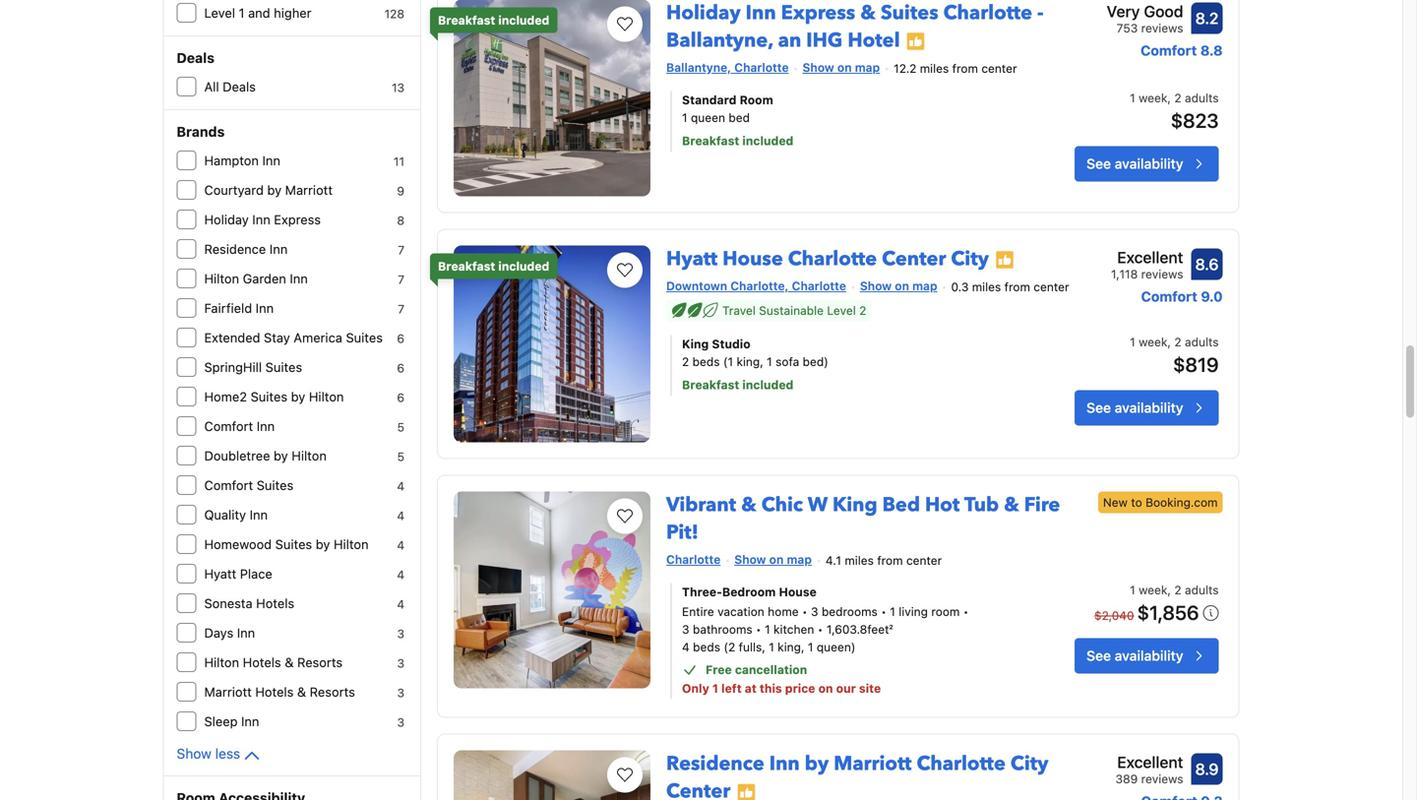 Task type: describe. For each thing, give the bounding box(es) containing it.
0 horizontal spatial center
[[907, 554, 942, 568]]

days inn
[[204, 626, 255, 640]]

$823
[[1171, 109, 1219, 132]]

breakfast inside standard room 1 queen bed breakfast included
[[682, 134, 740, 148]]

0 vertical spatial center
[[882, 245, 946, 273]]

hyatt for hyatt house charlotte center city
[[666, 245, 718, 273]]

hyatt place
[[204, 567, 272, 581]]

home2
[[204, 389, 247, 404]]

hyatt house charlotte center city
[[666, 245, 989, 273]]

1 inside king studio 2 beds (1 king, 1 sofa bed) breakfast included
[[767, 355, 773, 369]]

to
[[1131, 495, 1143, 509]]

center for holiday inn express & suites charlotte - ballantyne, an ihg hotel
[[982, 62, 1017, 75]]

$1,856
[[1138, 601, 1199, 624]]

very good element
[[1107, 0, 1184, 23]]

inn for days inn
[[237, 626, 255, 640]]

12.2
[[894, 62, 917, 75]]

courtyard
[[204, 183, 264, 197]]

very good 753 reviews
[[1107, 2, 1184, 35]]

1 up fulls,
[[765, 623, 770, 637]]

hyatt house charlotte center city image
[[454, 245, 651, 442]]

three-bedroom house link
[[682, 583, 1015, 601]]

7 for hilton garden inn
[[398, 273, 405, 286]]

scored 8.9 element
[[1192, 754, 1223, 785]]

included inside king studio 2 beds (1 king, 1 sofa bed) breakfast included
[[743, 378, 794, 392]]

4 for comfort suites
[[397, 479, 405, 493]]

3 for sleep inn
[[397, 716, 405, 729]]

cancellation
[[735, 663, 807, 677]]

fire
[[1025, 492, 1061, 519]]

bedrooms
[[822, 605, 878, 619]]

charlotte inside residence inn by marriott charlotte city center
[[917, 751, 1006, 778]]

hotels for hilton
[[243, 655, 281, 670]]

less
[[215, 746, 240, 762]]

1,118
[[1111, 267, 1138, 281]]

garden
[[243, 271, 286, 286]]

scored 8.6 element
[[1192, 248, 1223, 280]]

0 horizontal spatial this property is part of our preferred partner program. it's committed to providing excellent service and good value. it'll pay us a higher commission if you make a booking. image
[[737, 783, 756, 800]]

reviews inside very good 753 reviews
[[1142, 21, 1184, 35]]

comfort inn
[[204, 419, 275, 434]]

springhill
[[204, 360, 262, 375]]

• up kitchen
[[802, 605, 808, 619]]

show on map for center
[[860, 279, 938, 293]]

bed
[[729, 111, 750, 125]]

• left living
[[881, 605, 887, 619]]

holiday inn express & suites charlotte - ballantyne, an ihg hotel image
[[454, 0, 651, 196]]

2 for 1 week , 2 adults
[[1175, 583, 1182, 597]]

travel
[[723, 304, 756, 318]]

1 left living
[[890, 605, 896, 619]]

on left our
[[819, 682, 833, 696]]

0 horizontal spatial miles
[[845, 554, 874, 568]]

inn for residence inn
[[270, 242, 288, 256]]

suites right america
[[346, 330, 383, 345]]

0 horizontal spatial from
[[877, 554, 903, 568]]

hotels for sonesta
[[256, 596, 295, 611]]

5 for doubletree by hilton
[[397, 450, 405, 464]]

0 vertical spatial city
[[951, 245, 989, 273]]

resorts for marriott hotels & resorts
[[310, 685, 355, 699]]

show less
[[177, 746, 240, 762]]

level 1 and higher
[[204, 5, 312, 20]]

show for downtown charlotte, charlotte
[[860, 279, 892, 293]]

chic
[[762, 492, 803, 519]]

excellent for 8.6
[[1118, 248, 1184, 267]]

resorts for hilton hotels & resorts
[[297, 655, 343, 670]]

1 vertical spatial deals
[[223, 79, 256, 94]]

this property is part of our preferred partner program. it's committed to providing excellent service and good value. it'll pay us a higher commission if you make a booking. image for suites
[[906, 31, 926, 51]]

at
[[745, 682, 757, 696]]

week for hyatt house charlotte center city
[[1139, 335, 1168, 349]]

2 inside king studio 2 beds (1 king, 1 sofa bed) breakfast included
[[682, 355, 689, 369]]

& left chic at right
[[741, 492, 757, 519]]

4.1
[[826, 554, 842, 568]]

0 vertical spatial deals
[[177, 50, 215, 66]]

753
[[1117, 21, 1138, 35]]

comfort 8.8
[[1141, 42, 1223, 58]]

quality inn
[[204, 507, 268, 522]]

3 availability from the top
[[1115, 648, 1184, 664]]

standard room 1 queen bed breakfast included
[[682, 93, 794, 148]]

home
[[768, 605, 799, 619]]

availability for holiday inn express & suites charlotte - ballantyne, an ihg hotel
[[1115, 156, 1184, 172]]

hyatt house charlotte center city link
[[666, 238, 989, 273]]

see availability for hyatt house charlotte center city
[[1087, 400, 1184, 416]]

king inside vibrant & chic w king bed hot tub & fire pit!
[[833, 492, 878, 519]]

an
[[778, 27, 802, 54]]

breakfast inside king studio 2 beds (1 king, 1 sofa bed) breakfast included
[[682, 378, 740, 392]]

2 vertical spatial this property is part of our preferred partner program. it's committed to providing excellent service and good value. it'll pay us a higher commission if you make a booking. image
[[737, 783, 756, 800]]

vacation
[[718, 605, 765, 619]]

4 inside entire vacation home • 3 bedrooms • 1 living room • 3 bathrooms • 1 kitchen • 1,603.8feet² 4 beds (2 fulls, 1 king, 1 queen)
[[682, 641, 690, 654]]

price
[[785, 682, 816, 696]]

12.2 miles from center
[[894, 62, 1017, 75]]

• up queen)
[[818, 623, 823, 637]]

king studio link
[[682, 335, 1015, 353]]

comfort for comfort inn
[[204, 419, 253, 434]]

breakfast included for holiday
[[438, 13, 550, 27]]

tub
[[965, 492, 999, 519]]

center inside residence inn by marriott charlotte city center
[[666, 778, 731, 800]]

only
[[682, 682, 709, 696]]

extended
[[204, 330, 260, 345]]

homewood
[[204, 537, 272, 552]]

inn right garden
[[290, 271, 308, 286]]

1 horizontal spatial level
[[827, 304, 856, 318]]

1,603.8feet²
[[827, 623, 893, 637]]

6 for hilton
[[397, 391, 405, 405]]

kitchen
[[774, 623, 814, 637]]

studio
[[712, 337, 751, 351]]

charlotte,
[[731, 279, 789, 293]]

by up 'comfort suites'
[[274, 448, 288, 463]]

2 6 from the top
[[397, 361, 405, 375]]

2 for travel sustainable level 2
[[860, 304, 867, 318]]

express for holiday inn express & suites charlotte - ballantyne, an ihg hotel
[[781, 0, 856, 26]]

reviews for 8.9
[[1142, 772, 1184, 786]]

0 vertical spatial marriott
[[285, 183, 333, 197]]

holiday inn express & suites charlotte - ballantyne, an ihg hotel
[[666, 0, 1044, 54]]

residence inn by marriott charlotte city center link
[[666, 743, 1049, 800]]

hilton hotels & resorts
[[204, 655, 343, 670]]

queen
[[691, 111, 726, 125]]

w
[[808, 492, 828, 519]]

• right room
[[963, 605, 969, 619]]

included inside standard room 1 queen bed breakfast included
[[743, 134, 794, 148]]

4 for quality inn
[[397, 509, 405, 523]]

standard
[[682, 93, 737, 107]]

bathrooms
[[693, 623, 753, 637]]

adults for holiday inn express & suites charlotte - ballantyne, an ihg hotel
[[1185, 91, 1219, 105]]

show less button
[[177, 744, 264, 768]]

& up marriott hotels & resorts
[[285, 655, 294, 670]]

7 for fairfield inn
[[398, 302, 405, 316]]

show for ballantyne, charlotte
[[803, 60, 835, 74]]

excellent 389 reviews
[[1116, 753, 1184, 786]]

left
[[722, 682, 742, 696]]

• up fulls,
[[756, 623, 762, 637]]

fulls,
[[739, 641, 766, 654]]

-
[[1038, 0, 1044, 26]]

3 , from the top
[[1168, 583, 1171, 597]]

vibrant & chic w king bed hot tub & fire pit! image
[[454, 492, 651, 688]]

living
[[899, 605, 928, 619]]

inn for quality inn
[[250, 507, 268, 522]]

charlotte inside holiday inn express & suites charlotte - ballantyne, an ihg hotel
[[944, 0, 1033, 26]]

hyatt for hyatt place
[[204, 567, 236, 581]]

breakfast included for hyatt
[[438, 259, 550, 273]]

8.2
[[1196, 9, 1219, 27]]

travel sustainable level 2
[[723, 304, 867, 318]]

this property is part of our preferred partner program. it's committed to providing excellent service and good value. it'll pay us a higher commission if you make a booking. image for city
[[995, 250, 1015, 270]]

sleep inn
[[204, 714, 259, 729]]

excellent element for 8.9
[[1116, 751, 1184, 774]]

excellent 1,118 reviews
[[1111, 248, 1184, 281]]

show on map for &
[[803, 60, 880, 74]]

3 for days inn
[[397, 627, 405, 641]]

see for holiday inn express & suites charlotte - ballantyne, an ihg hotel
[[1087, 156, 1111, 172]]

holiday inn express & suites charlotte - ballantyne, an ihg hotel link
[[666, 0, 1044, 54]]

1 right fulls,
[[769, 641, 775, 654]]

holiday for holiday inn express & suites charlotte - ballantyne, an ihg hotel
[[666, 0, 741, 26]]

3 adults from the top
[[1185, 583, 1219, 597]]

0 horizontal spatial marriott
[[204, 685, 252, 699]]

comfort suites
[[204, 478, 294, 493]]

by up the 'holiday inn express'
[[267, 183, 282, 197]]

bed
[[883, 492, 920, 519]]

inn for fairfield inn
[[256, 301, 274, 316]]

new to booking.com
[[1103, 495, 1218, 509]]

availability for hyatt house charlotte center city
[[1115, 400, 1184, 416]]

bed)
[[803, 355, 829, 369]]

all
[[204, 79, 219, 94]]

1 inside standard room 1 queen bed breakfast included
[[682, 111, 688, 125]]

see availability link for holiday inn express & suites charlotte - ballantyne, an ihg hotel
[[1075, 146, 1219, 182]]

standard room link
[[682, 91, 1015, 109]]

beds inside king studio 2 beds (1 king, 1 sofa bed) breakfast included
[[693, 355, 720, 369]]

comfort 9.0
[[1142, 288, 1223, 305]]

, for holiday inn express & suites charlotte - ballantyne, an ihg hotel
[[1168, 91, 1171, 105]]

& right tub
[[1004, 492, 1020, 519]]

three-
[[682, 585, 722, 599]]

comfort for comfort suites
[[204, 478, 253, 493]]

room
[[932, 605, 960, 619]]

see availability link for hyatt house charlotte center city
[[1075, 390, 1219, 426]]

see availability for holiday inn express & suites charlotte - ballantyne, an ihg hotel
[[1087, 156, 1184, 172]]

0 vertical spatial house
[[723, 245, 783, 273]]

hot
[[925, 492, 960, 519]]



Task type: locate. For each thing, give the bounding box(es) containing it.
see availability down 1 week , 2 adults $823
[[1087, 156, 1184, 172]]

map for &
[[855, 60, 880, 74]]

and
[[248, 5, 270, 20]]

1 see from the top
[[1087, 156, 1111, 172]]

1 vertical spatial see availability
[[1087, 400, 1184, 416]]

center for hyatt house charlotte center city
[[1034, 280, 1070, 294]]

house up home on the bottom of page
[[779, 585, 817, 599]]

week inside 1 week , 2 adults $819
[[1139, 335, 1168, 349]]

1 vertical spatial availability
[[1115, 400, 1184, 416]]

site
[[859, 682, 881, 696]]

ballantyne, up standard on the top of the page
[[666, 60, 732, 74]]

3 week from the top
[[1139, 583, 1168, 597]]

2 reviews from the top
[[1142, 267, 1184, 281]]

2 up $823
[[1175, 91, 1182, 105]]

0 vertical spatial king
[[682, 337, 709, 351]]

holiday down courtyard
[[204, 212, 249, 227]]

by right homewood
[[316, 537, 330, 552]]

inn up doubletree by hilton
[[257, 419, 275, 434]]

3 for hilton hotels & resorts
[[397, 657, 405, 670]]

0 vertical spatial from
[[953, 62, 978, 75]]

3 7 from the top
[[398, 302, 405, 316]]

vibrant & chic w king bed hot tub & fire pit!
[[666, 492, 1061, 546]]

week
[[1139, 91, 1168, 105], [1139, 335, 1168, 349], [1139, 583, 1168, 597]]

miles right 12.2
[[920, 62, 949, 75]]

reviews up comfort 9.0
[[1142, 267, 1184, 281]]

1 , from the top
[[1168, 91, 1171, 105]]

residence inside residence inn by marriott charlotte city center
[[666, 751, 765, 778]]

on for 4.1
[[769, 553, 784, 566]]

excellent
[[1118, 248, 1184, 267], [1118, 753, 1184, 772]]

city
[[951, 245, 989, 273], [1011, 751, 1049, 778]]

1 vertical spatial 7
[[398, 273, 405, 286]]

reviews inside excellent 389 reviews
[[1142, 772, 1184, 786]]

1 vertical spatial hotels
[[243, 655, 281, 670]]

reviews for 8.6
[[1142, 267, 1184, 281]]

adults inside 1 week , 2 adults $819
[[1185, 335, 1219, 349]]

room
[[740, 93, 774, 107]]

2 horizontal spatial this property is part of our preferred partner program. it's committed to providing excellent service and good value. it'll pay us a higher commission if you make a booking. image
[[995, 250, 1015, 270]]

1 horizontal spatial from
[[953, 62, 978, 75]]

0 horizontal spatial map
[[787, 553, 812, 566]]

show for charlotte
[[735, 553, 766, 566]]

week down comfort 8.8
[[1139, 91, 1168, 105]]

2 availability from the top
[[1115, 400, 1184, 416]]

8.9
[[1196, 760, 1219, 779]]

0 horizontal spatial residence
[[204, 242, 266, 256]]

by for homewood
[[316, 537, 330, 552]]

1 vertical spatial adults
[[1185, 335, 1219, 349]]

center left 1,118 on the right top of page
[[1034, 280, 1070, 294]]

2 , from the top
[[1168, 335, 1171, 349]]

excellent up "389"
[[1118, 753, 1184, 772]]

,
[[1168, 91, 1171, 105], [1168, 335, 1171, 349], [1168, 583, 1171, 597]]

see availability link down 1 week , 2 adults $819
[[1075, 390, 1219, 426]]

1 vertical spatial king
[[833, 492, 878, 519]]

all deals
[[204, 79, 256, 94]]

hotels down hilton hotels & resorts
[[255, 685, 294, 699]]

1 vertical spatial show on map
[[860, 279, 938, 293]]

1 vertical spatial see availability link
[[1075, 390, 1219, 426]]

show down hyatt house charlotte center city
[[860, 279, 892, 293]]

stay
[[264, 330, 290, 345]]

inn for sleep inn
[[241, 714, 259, 729]]

deals right all
[[223, 79, 256, 94]]

2 vertical spatial show on map
[[735, 553, 812, 566]]

center up living
[[907, 554, 942, 568]]

king, inside entire vacation home • 3 bedrooms • 1 living room • 3 bathrooms • 1 kitchen • 1,603.8feet² 4 beds (2 fulls, 1 king, 1 queen)
[[778, 641, 805, 654]]

inn up garden
[[270, 242, 288, 256]]

2 horizontal spatial center
[[1034, 280, 1070, 294]]

suites for home2 suites by hilton
[[251, 389, 288, 404]]

map down the hotel
[[855, 60, 880, 74]]

by for residence
[[805, 751, 829, 778]]

0 vertical spatial this property is part of our preferred partner program. it's committed to providing excellent service and good value. it'll pay us a higher commission if you make a booking. image
[[906, 31, 926, 51]]

13
[[392, 81, 405, 95]]

on up three-bedroom house
[[769, 553, 784, 566]]

beds inside entire vacation home • 3 bedrooms • 1 living room • 3 bathrooms • 1 kitchen • 1,603.8feet² 4 beds (2 fulls, 1 king, 1 queen)
[[693, 641, 721, 654]]

vibrant
[[666, 492, 736, 519]]

1 vertical spatial center
[[1034, 280, 1070, 294]]

2 vertical spatial see availability link
[[1075, 639, 1219, 674]]

from for suites
[[953, 62, 978, 75]]

by down springhill suites
[[291, 389, 305, 404]]

1 see availability link from the top
[[1075, 146, 1219, 182]]

miles for suites
[[920, 62, 949, 75]]

included
[[499, 13, 550, 27], [743, 134, 794, 148], [499, 259, 550, 273], [743, 378, 794, 392]]

queen)
[[817, 641, 856, 654]]

this property is part of our preferred partner program. it's committed to providing excellent service and good value. it'll pay us a higher commission if you make a booking. image
[[906, 31, 926, 51], [995, 250, 1015, 270], [737, 783, 756, 800]]

adults
[[1185, 91, 1219, 105], [1185, 335, 1219, 349], [1185, 583, 1219, 597]]

1 vertical spatial week
[[1139, 335, 1168, 349]]

doubletree
[[204, 448, 270, 463]]

reviews inside excellent 1,118 reviews
[[1142, 267, 1184, 281]]

1 adults from the top
[[1185, 91, 1219, 105]]

1 vertical spatial breakfast included
[[438, 259, 550, 273]]

1 up $2,040
[[1130, 583, 1136, 597]]

excellent element left 8.9
[[1116, 751, 1184, 774]]

suites down springhill suites
[[251, 389, 288, 404]]

see availability down $2,040
[[1087, 648, 1184, 664]]

show up three-bedroom house
[[735, 553, 766, 566]]

residence
[[204, 242, 266, 256], [666, 751, 765, 778]]

marriott hotels & resorts
[[204, 685, 355, 699]]

marriott up sleep inn
[[204, 685, 252, 699]]

2 horizontal spatial miles
[[972, 280, 1001, 294]]

1 horizontal spatial center
[[882, 245, 946, 273]]

suites for homewood suites by hilton
[[275, 537, 312, 552]]

city up 0.3
[[951, 245, 989, 273]]

suites down stay
[[265, 360, 302, 375]]

2 for 1 week , 2 adults $819
[[1175, 335, 1182, 349]]

days
[[204, 626, 234, 640]]

inn inside residence inn by marriott charlotte city center
[[770, 751, 800, 778]]

inn right sleep
[[241, 714, 259, 729]]

& down hilton hotels & resorts
[[297, 685, 306, 699]]

1 left queen
[[682, 111, 688, 125]]

7 for residence inn
[[398, 243, 405, 257]]

show left 'less'
[[177, 746, 212, 762]]

11
[[394, 155, 405, 168]]

1 left sofa
[[767, 355, 773, 369]]

2 see availability link from the top
[[1075, 390, 1219, 426]]

residence inn by marriott charlotte city center
[[666, 751, 1049, 800]]

excellent element
[[1111, 245, 1184, 269], [1116, 751, 1184, 774]]

show on map up three-bedroom house
[[735, 553, 812, 566]]

0 horizontal spatial king
[[682, 337, 709, 351]]

0 vertical spatial miles
[[920, 62, 949, 75]]

2 vertical spatial adults
[[1185, 583, 1219, 597]]

3 see from the top
[[1087, 648, 1111, 664]]

2 inside 1 week , 2 adults $823
[[1175, 91, 1182, 105]]

week down comfort 9.0
[[1139, 335, 1168, 349]]

doubletree by hilton
[[204, 448, 327, 463]]

ballantyne,
[[666, 27, 773, 54], [666, 60, 732, 74]]

charlotte inside the hyatt house charlotte center city link
[[788, 245, 877, 273]]

1 excellent from the top
[[1118, 248, 1184, 267]]

8
[[397, 214, 405, 227]]

inn right days
[[237, 626, 255, 640]]

1 vertical spatial 5
[[397, 450, 405, 464]]

sleep
[[204, 714, 238, 729]]

4 for homewood suites by hilton
[[397, 538, 405, 552]]

0 vertical spatial ballantyne,
[[666, 27, 773, 54]]

quality
[[204, 507, 246, 522]]

fairfield
[[204, 301, 252, 316]]

3 see availability from the top
[[1087, 648, 1184, 664]]

0 vertical spatial see
[[1087, 156, 1111, 172]]

2 vertical spatial map
[[787, 553, 812, 566]]

holiday inn express
[[204, 212, 321, 227]]

inn for holiday inn express
[[252, 212, 270, 227]]

0 vertical spatial king,
[[737, 355, 764, 369]]

sofa
[[776, 355, 800, 369]]

inn down "courtyard by marriott"
[[252, 212, 270, 227]]

, up $823
[[1168, 91, 1171, 105]]

express down "courtyard by marriott"
[[274, 212, 321, 227]]

this
[[760, 682, 782, 696]]

1 week , 2 adults $823
[[1130, 91, 1219, 132]]

1 vertical spatial this property is part of our preferred partner program. it's committed to providing excellent service and good value. it'll pay us a higher commission if you make a booking. image
[[995, 250, 1015, 270]]

0 vertical spatial 7
[[398, 243, 405, 257]]

downtown
[[666, 279, 728, 293]]

2 inside 1 week , 2 adults $819
[[1175, 335, 1182, 349]]

4 for sonesta hotels
[[397, 598, 405, 611]]

residence down left
[[666, 751, 765, 778]]

on
[[838, 60, 852, 74], [895, 279, 910, 293], [769, 553, 784, 566], [819, 682, 833, 696]]

0.3 miles from center
[[951, 280, 1070, 294]]

only 1 left at this price on our site
[[682, 682, 881, 696]]

0 vertical spatial show on map
[[803, 60, 880, 74]]

1 availability from the top
[[1115, 156, 1184, 172]]

reviews down good
[[1142, 21, 1184, 35]]

this property is part of our preferred partner program. it's committed to providing excellent service and good value. it'll pay us a higher commission if you make a booking. image for suites
[[906, 31, 926, 51]]

3 for marriott hotels & resorts
[[397, 686, 405, 700]]

king, right (1 at the top
[[737, 355, 764, 369]]

on for 12.2
[[838, 60, 852, 74]]

by inside residence inn by marriott charlotte city center
[[805, 751, 829, 778]]

3 reviews from the top
[[1142, 772, 1184, 786]]

home2 suites by hilton
[[204, 389, 344, 404]]

0 horizontal spatial deals
[[177, 50, 215, 66]]

389
[[1116, 772, 1138, 786]]

0 horizontal spatial level
[[204, 5, 235, 20]]

2 vertical spatial 6
[[397, 391, 405, 405]]

inn
[[746, 0, 776, 26], [262, 153, 280, 168], [252, 212, 270, 227], [270, 242, 288, 256], [290, 271, 308, 286], [256, 301, 274, 316], [257, 419, 275, 434], [250, 507, 268, 522], [237, 626, 255, 640], [241, 714, 259, 729], [770, 751, 800, 778]]

level up king studio link
[[827, 304, 856, 318]]

1 5 from the top
[[397, 420, 405, 434]]

2 excellent from the top
[[1118, 753, 1184, 772]]

beds left (1 at the top
[[693, 355, 720, 369]]

excellent inside excellent 389 reviews
[[1118, 753, 1184, 772]]

sonesta
[[204, 596, 253, 611]]

excellent up 1,118 on the right top of page
[[1118, 248, 1184, 267]]

hotels down place
[[256, 596, 295, 611]]

0 vertical spatial hyatt
[[666, 245, 718, 273]]

adults inside 1 week , 2 adults $823
[[1185, 91, 1219, 105]]

0 horizontal spatial king,
[[737, 355, 764, 369]]

1 vertical spatial 6
[[397, 361, 405, 375]]

express up ihg
[[781, 0, 856, 26]]

2 vertical spatial availability
[[1115, 648, 1184, 664]]

5 for comfort inn
[[397, 420, 405, 434]]

1 horizontal spatial marriott
[[285, 183, 333, 197]]

see availability link down 1 week , 2 adults $823
[[1075, 146, 1219, 182]]

excellent for 8.9
[[1118, 753, 1184, 772]]

marriott inside residence inn by marriott charlotte city center
[[834, 751, 912, 778]]

6 for suites
[[397, 332, 405, 346]]

1 breakfast included from the top
[[438, 13, 550, 27]]

see availability
[[1087, 156, 1184, 172], [1087, 400, 1184, 416], [1087, 648, 1184, 664]]

, up the $1,856
[[1168, 583, 1171, 597]]

2 breakfast included from the top
[[438, 259, 550, 273]]

express for holiday inn express
[[274, 212, 321, 227]]

resorts down hilton hotels & resorts
[[310, 685, 355, 699]]

0 vertical spatial see availability
[[1087, 156, 1184, 172]]

& up the hotel
[[861, 0, 876, 26]]

1 vertical spatial express
[[274, 212, 321, 227]]

comfort up quality
[[204, 478, 253, 493]]

1 vertical spatial center
[[666, 778, 731, 800]]

center
[[882, 245, 946, 273], [666, 778, 731, 800]]

2 horizontal spatial from
[[1005, 280, 1031, 294]]

scored 8.2 element
[[1192, 2, 1223, 34]]

beds left (2 on the right of the page
[[693, 641, 721, 654]]

king left the studio
[[682, 337, 709, 351]]

week up the $1,856
[[1139, 583, 1168, 597]]

0 horizontal spatial hyatt
[[204, 567, 236, 581]]

1 horizontal spatial express
[[781, 0, 856, 26]]

1 vertical spatial this property is part of our preferred partner program. it's committed to providing excellent service and good value. it'll pay us a higher commission if you make a booking. image
[[995, 250, 1015, 270]]

show inside the show less dropdown button
[[177, 746, 212, 762]]

suites for comfort suites
[[257, 478, 294, 493]]

0 vertical spatial hotels
[[256, 596, 295, 611]]

0 vertical spatial holiday
[[666, 0, 741, 26]]

inn for holiday inn express & suites charlotte - ballantyne, an ihg hotel
[[746, 0, 776, 26]]

holiday
[[666, 0, 741, 26], [204, 212, 249, 227]]

king, down kitchen
[[778, 641, 805, 654]]

0 vertical spatial level
[[204, 5, 235, 20]]

0 vertical spatial express
[[781, 0, 856, 26]]

, for hyatt house charlotte center city
[[1168, 335, 1171, 349]]

3 6 from the top
[[397, 391, 405, 405]]

3
[[811, 605, 819, 619], [682, 623, 690, 637], [397, 627, 405, 641], [397, 657, 405, 670], [397, 686, 405, 700], [397, 716, 405, 729]]

king, inside king studio 2 beds (1 king, 1 sofa bed) breakfast included
[[737, 355, 764, 369]]

see for hyatt house charlotte center city
[[1087, 400, 1111, 416]]

breakfast included
[[438, 13, 550, 27], [438, 259, 550, 273]]

inn for comfort inn
[[257, 419, 275, 434]]

excellent element for 8.6
[[1111, 245, 1184, 269]]

128
[[384, 7, 405, 21]]

on up standard room link
[[838, 60, 852, 74]]

inn for residence inn by marriott charlotte city center
[[770, 751, 800, 778]]

0 vertical spatial adults
[[1185, 91, 1219, 105]]

0 vertical spatial residence
[[204, 242, 266, 256]]

see
[[1087, 156, 1111, 172], [1087, 400, 1111, 416], [1087, 648, 1111, 664]]

0 horizontal spatial city
[[951, 245, 989, 273]]

downtown charlotte, charlotte
[[666, 279, 847, 293]]

america
[[294, 330, 342, 345]]

1 see availability from the top
[[1087, 156, 1184, 172]]

marriott up the 'holiday inn express'
[[285, 183, 333, 197]]

miles right 0.3
[[972, 280, 1001, 294]]

0 vertical spatial breakfast included
[[438, 13, 550, 27]]

deals
[[177, 50, 215, 66], [223, 79, 256, 94]]

inn up "courtyard by marriott"
[[262, 153, 280, 168]]

2 vertical spatial hotels
[[255, 685, 294, 699]]

from for city
[[1005, 280, 1031, 294]]

0 vertical spatial resorts
[[297, 655, 343, 670]]

map left 4.1
[[787, 553, 812, 566]]

see availability down 1 week , 2 adults $819
[[1087, 400, 1184, 416]]

ballantyne, inside holiday inn express & suites charlotte - ballantyne, an ihg hotel
[[666, 27, 773, 54]]

show down ihg
[[803, 60, 835, 74]]

1 horizontal spatial this property is part of our preferred partner program. it's committed to providing excellent service and good value. it'll pay us a higher commission if you make a booking. image
[[906, 31, 926, 51]]

new
[[1103, 495, 1128, 509]]

1 inside 1 week , 2 adults $823
[[1130, 91, 1136, 105]]

2 see from the top
[[1087, 400, 1111, 416]]

inn up ballantyne, charlotte
[[746, 0, 776, 26]]

1 horizontal spatial center
[[982, 62, 1017, 75]]

0 vertical spatial reviews
[[1142, 21, 1184, 35]]

& inside holiday inn express & suites charlotte - ballantyne, an ihg hotel
[[861, 0, 876, 26]]

2 week from the top
[[1139, 335, 1168, 349]]

2 vertical spatial center
[[907, 554, 942, 568]]

1 ballantyne, from the top
[[666, 27, 773, 54]]

entire
[[682, 605, 714, 619]]

1 week from the top
[[1139, 91, 1168, 105]]

2 vertical spatial 7
[[398, 302, 405, 316]]

2 vertical spatial reviews
[[1142, 772, 1184, 786]]

1 vertical spatial resorts
[[310, 685, 355, 699]]

1 7 from the top
[[398, 243, 405, 257]]

4.1 miles from center
[[826, 554, 942, 568]]

show
[[803, 60, 835, 74], [860, 279, 892, 293], [735, 553, 766, 566], [177, 746, 212, 762]]

free
[[706, 663, 732, 677]]

1 6 from the top
[[397, 332, 405, 346]]

this property is part of our preferred partner program. it's committed to providing excellent service and good value. it'll pay us a higher commission if you make a booking. image for city
[[995, 250, 1015, 270]]

1 horizontal spatial residence
[[666, 751, 765, 778]]

2 vertical spatial see
[[1087, 648, 1111, 664]]

1 vertical spatial miles
[[972, 280, 1001, 294]]

2 vertical spatial marriott
[[834, 751, 912, 778]]

0 horizontal spatial holiday
[[204, 212, 249, 227]]

residence for residence inn by marriott charlotte city center
[[666, 751, 765, 778]]

king,
[[737, 355, 764, 369], [778, 641, 805, 654]]

1 horizontal spatial king,
[[778, 641, 805, 654]]

3 see availability link from the top
[[1075, 639, 1219, 674]]

inn down 'comfort suites'
[[250, 507, 268, 522]]

4
[[397, 479, 405, 493], [397, 509, 405, 523], [397, 538, 405, 552], [397, 568, 405, 582], [397, 598, 405, 611], [682, 641, 690, 654]]

1 horizontal spatial holiday
[[666, 0, 741, 26]]

1 vertical spatial map
[[913, 279, 938, 293]]

by for home2
[[291, 389, 305, 404]]

hotels for marriott
[[255, 685, 294, 699]]

2 5 from the top
[[397, 450, 405, 464]]

suites inside holiday inn express & suites charlotte - ballantyne, an ihg hotel
[[881, 0, 939, 26]]

miles for city
[[972, 280, 1001, 294]]

residence for residence inn
[[204, 242, 266, 256]]

by down 'price'
[[805, 751, 829, 778]]

1 vertical spatial hyatt
[[204, 567, 236, 581]]

brands
[[177, 124, 225, 140]]

suites for springhill suites
[[265, 360, 302, 375]]

see availability link down the $1,856
[[1075, 639, 1219, 674]]

1 reviews from the top
[[1142, 21, 1184, 35]]

1 vertical spatial from
[[1005, 280, 1031, 294]]

excellent inside excellent 1,118 reviews
[[1118, 248, 1184, 267]]

hotel
[[848, 27, 900, 54]]

0 vertical spatial ,
[[1168, 91, 1171, 105]]

$2,040
[[1095, 609, 1135, 623]]

inn for hampton inn
[[262, 153, 280, 168]]

•
[[802, 605, 808, 619], [881, 605, 887, 619], [963, 605, 969, 619], [756, 623, 762, 637], [818, 623, 823, 637]]

residence up hilton garden inn
[[204, 242, 266, 256]]

1 inside 1 week , 2 adults $819
[[1130, 335, 1136, 349]]

4 for hyatt place
[[397, 568, 405, 582]]

0 vertical spatial availability
[[1115, 156, 1184, 172]]

1 vertical spatial reviews
[[1142, 267, 1184, 281]]

1 vertical spatial city
[[1011, 751, 1049, 778]]

week for holiday inn express & suites charlotte - ballantyne, an ihg hotel
[[1139, 91, 1168, 105]]

2 up $819
[[1175, 335, 1182, 349]]

deals up all
[[177, 50, 215, 66]]

adults up the $1,856
[[1185, 583, 1219, 597]]

0 vertical spatial beds
[[693, 355, 720, 369]]

1 left and at top left
[[239, 5, 245, 20]]

0 vertical spatial map
[[855, 60, 880, 74]]

2 vertical spatial from
[[877, 554, 903, 568]]

holiday inside holiday inn express & suites charlotte - ballantyne, an ihg hotel
[[666, 0, 741, 26]]

city inside residence inn by marriott charlotte city center
[[1011, 751, 1049, 778]]

king inside king studio 2 beds (1 king, 1 sofa bed) breakfast included
[[682, 337, 709, 351]]

fairfield inn
[[204, 301, 274, 316]]

sustainable
[[759, 304, 824, 318]]

king right "w"
[[833, 492, 878, 519]]

availability down 1 week , 2 adults $819
[[1115, 400, 1184, 416]]

1 vertical spatial holiday
[[204, 212, 249, 227]]

2 see availability from the top
[[1087, 400, 1184, 416]]

express inside holiday inn express & suites charlotte - ballantyne, an ihg hotel
[[781, 0, 856, 26]]

hotels
[[256, 596, 295, 611], [243, 655, 281, 670], [255, 685, 294, 699]]

1 vertical spatial excellent
[[1118, 753, 1184, 772]]

1 down kitchen
[[808, 641, 814, 654]]

charlotte
[[944, 0, 1033, 26], [735, 60, 789, 74], [788, 245, 877, 273], [792, 279, 847, 293], [666, 553, 721, 566], [917, 751, 1006, 778]]

comfort for comfort 9.0
[[1142, 288, 1198, 305]]

show on map down ihg
[[803, 60, 880, 74]]

comfort for comfort 8.8
[[1141, 42, 1197, 58]]

0 vertical spatial week
[[1139, 91, 1168, 105]]

inn down garden
[[256, 301, 274, 316]]

8.6
[[1196, 255, 1219, 274]]

comfort down excellent 1,118 reviews
[[1142, 288, 1198, 305]]

, inside 1 week , 2 adults $819
[[1168, 335, 1171, 349]]

adults for hyatt house charlotte center city
[[1185, 335, 1219, 349]]

2 for 1 week , 2 adults $823
[[1175, 91, 1182, 105]]

map left 0.3
[[913, 279, 938, 293]]

, inside 1 week , 2 adults $823
[[1168, 91, 1171, 105]]

2 vertical spatial ,
[[1168, 583, 1171, 597]]

show on map
[[803, 60, 880, 74], [860, 279, 938, 293], [735, 553, 812, 566]]

by
[[267, 183, 282, 197], [291, 389, 305, 404], [274, 448, 288, 463], [316, 537, 330, 552], [805, 751, 829, 778]]

comfort down the home2
[[204, 419, 253, 434]]

from right 0.3
[[1005, 280, 1031, 294]]

2 ballantyne, from the top
[[666, 60, 732, 74]]

1 horizontal spatial king
[[833, 492, 878, 519]]

2 7 from the top
[[398, 273, 405, 286]]

ballantyne, charlotte
[[666, 60, 789, 74]]

1 vertical spatial ballantyne,
[[666, 60, 732, 74]]

1 vertical spatial residence
[[666, 751, 765, 778]]

from down vibrant & chic w king bed hot tub & fire pit!
[[877, 554, 903, 568]]

1 vertical spatial beds
[[693, 641, 721, 654]]

adults up $823
[[1185, 91, 1219, 105]]

1 horizontal spatial miles
[[920, 62, 949, 75]]

2 horizontal spatial this property is part of our preferred partner program. it's committed to providing excellent service and good value. it'll pay us a higher commission if you make a booking. image
[[995, 250, 1015, 270]]

holiday for holiday inn express
[[204, 212, 249, 227]]

1 left left
[[713, 682, 719, 696]]

inn inside holiday inn express & suites charlotte - ballantyne, an ihg hotel
[[746, 0, 776, 26]]

on for 0.3
[[895, 279, 910, 293]]

marriott down "site"
[[834, 751, 912, 778]]

this property is part of our preferred partner program. it's committed to providing excellent service and good value. it'll pay us a higher commission if you make a booking. image
[[906, 31, 926, 51], [995, 250, 1015, 270], [737, 783, 756, 800]]

inn down only 1 left at this price on our site
[[770, 751, 800, 778]]

homewood suites by hilton
[[204, 537, 369, 552]]

map for center
[[913, 279, 938, 293]]

suites down doubletree by hilton
[[257, 478, 294, 493]]

pit!
[[666, 519, 699, 546]]

2 adults from the top
[[1185, 335, 1219, 349]]

week inside 1 week , 2 adults $823
[[1139, 91, 1168, 105]]

hampton inn
[[204, 153, 280, 168]]

1 vertical spatial house
[[779, 585, 817, 599]]

0.3
[[951, 280, 969, 294]]



Task type: vqa. For each thing, say whether or not it's contained in the screenshot.
bottommost Hotels
yes



